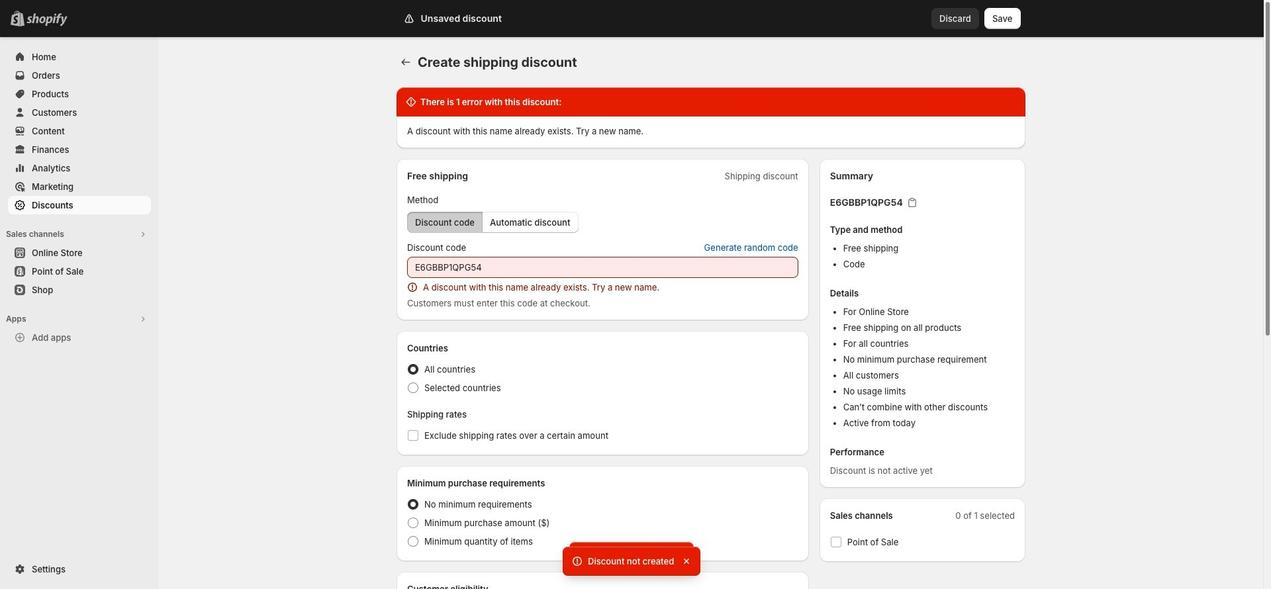Task type: vqa. For each thing, say whether or not it's contained in the screenshot.
Search products text field
no



Task type: describe. For each thing, give the bounding box(es) containing it.
shopify image
[[29, 13, 70, 26]]



Task type: locate. For each thing, give the bounding box(es) containing it.
None text field
[[407, 257, 799, 278]]



